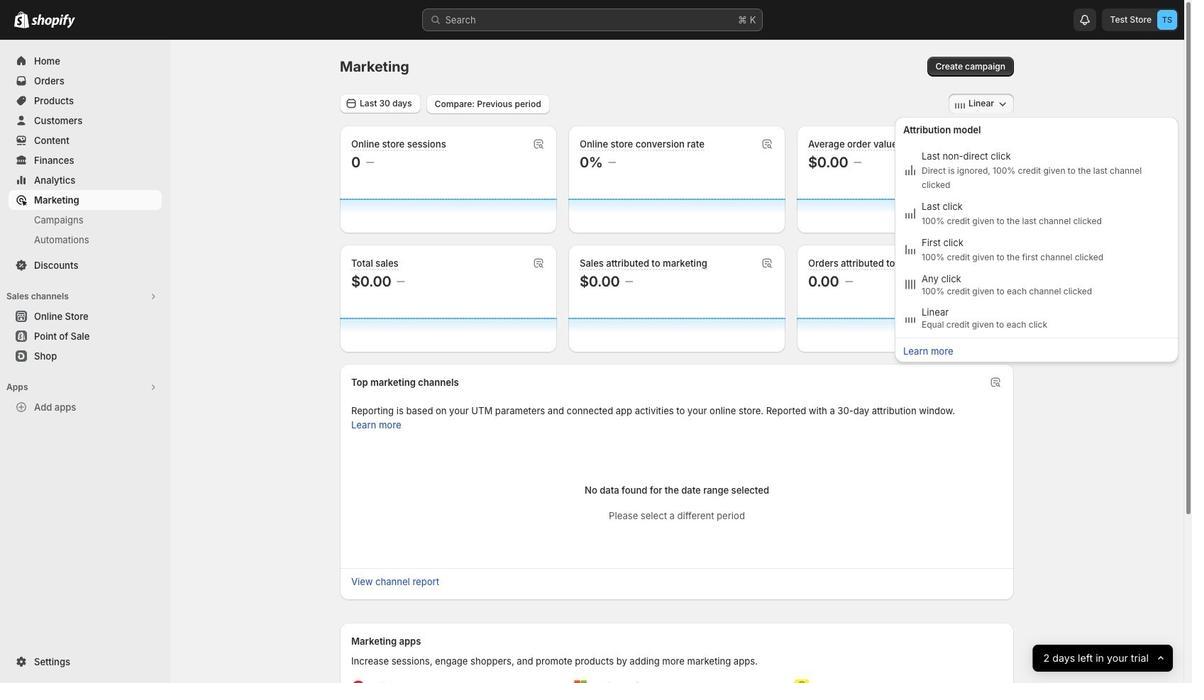 Task type: describe. For each thing, give the bounding box(es) containing it.
test store image
[[1158, 10, 1178, 30]]



Task type: locate. For each thing, give the bounding box(es) containing it.
menu
[[900, 146, 1175, 334]]

1 horizontal spatial shopify image
[[31, 14, 75, 28]]

shopify image
[[14, 11, 29, 28], [31, 14, 75, 28]]

0 horizontal spatial shopify image
[[14, 11, 29, 28]]



Task type: vqa. For each thing, say whether or not it's contained in the screenshot.
rightmost "Shopify" image
yes



